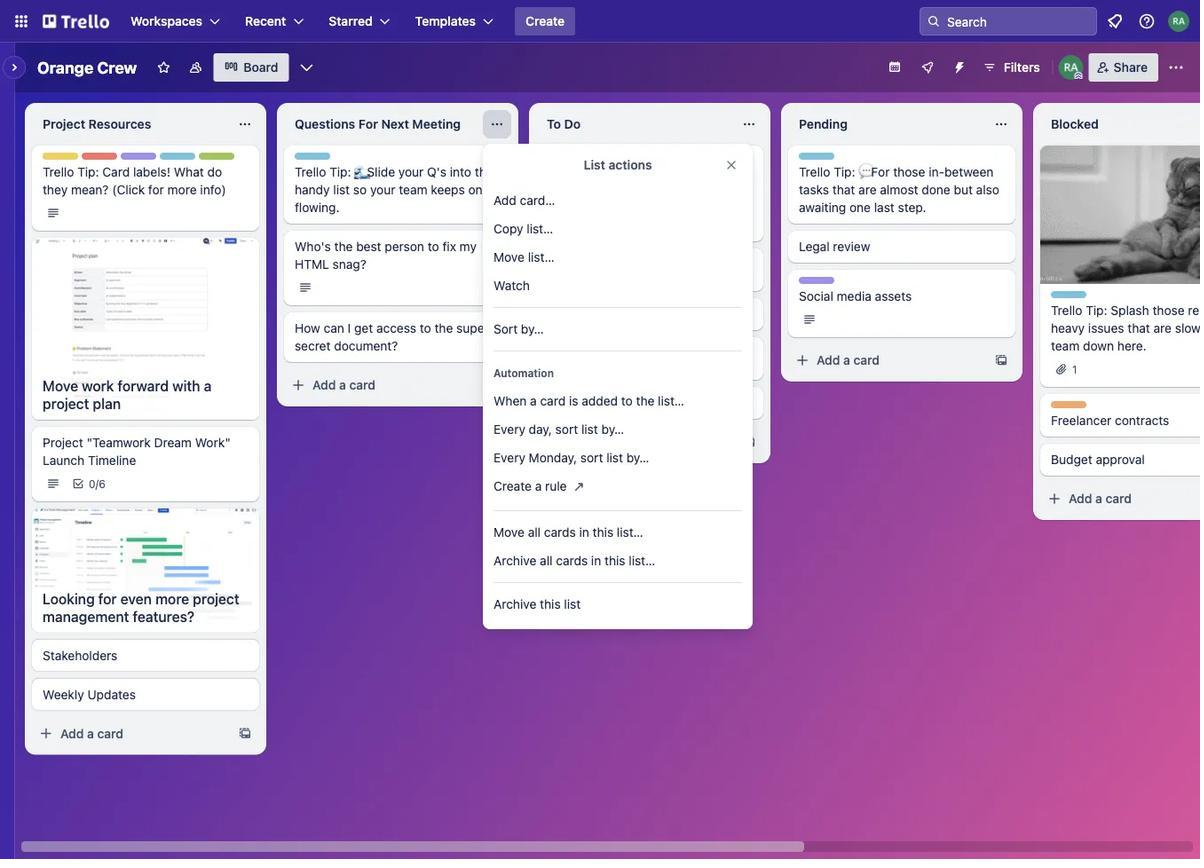 Task type: describe. For each thing, give the bounding box(es) containing it.
list down every day, sort list by… link
[[606, 450, 623, 465]]

when
[[706, 200, 737, 215]]

how can i get access to the super secret document? link
[[295, 320, 501, 355]]

your for this
[[370, 182, 395, 197]]

0 horizontal spatial create from template… image
[[490, 378, 504, 392]]

on inside the trello tip trello tip: this is where assigned tasks live so that your team can see who's working on what and when it's due.
[[632, 200, 647, 215]]

all for archive
[[540, 553, 553, 568]]

design team
[[547, 257, 613, 269]]

the inside the when a card is added to the list… link
[[636, 394, 655, 408]]

"teamwork
[[87, 435, 151, 450]]

sort by…
[[494, 322, 544, 336]]

one
[[849, 200, 871, 215]]

list… down "copy list…" in the left top of the page
[[528, 250, 554, 265]]

Questions For Next Meeting text field
[[284, 110, 479, 138]]

more inside trello tip: card labels! what do they mean? (click for more info)
[[167, 182, 197, 197]]

a left 'rule'
[[535, 479, 542, 494]]

trello tip trello tip: 🌊slide your q's into this handy list so your team keeps on flowing.
[[295, 154, 496, 215]]

email
[[572, 307, 603, 321]]

create from template… image for last
[[994, 353, 1008, 367]]

color: yellow, title: "copy request" element
[[43, 153, 78, 160]]

Project Resources text field
[[32, 110, 227, 138]]

contracts
[[1115, 413, 1169, 428]]

in for move all cards in this list…
[[579, 525, 589, 540]]

0 / 6
[[89, 478, 105, 490]]

team for where
[[675, 182, 703, 197]]

card for trello tip: card labels! what do they mean? (click for more info)
[[97, 726, 123, 741]]

drafts
[[606, 307, 640, 321]]

archive for archive this list
[[494, 597, 536, 612]]

trello tip: card labels! what do they mean? (click for more info) link
[[43, 163, 249, 199]]

create from template… image for working
[[742, 435, 756, 449]]

a down budget approval
[[1095, 491, 1102, 506]]

in-
[[929, 165, 944, 179]]

weekly updates link
[[43, 686, 249, 704]]

html
[[295, 257, 329, 272]]

priority
[[82, 154, 119, 166]]

step.
[[898, 200, 926, 215]]

color: orange, title: "one more step" element for curate
[[547, 344, 582, 351]]

2 horizontal spatial color: purple, title: "design team" element
[[799, 277, 865, 290]]

are
[[858, 182, 877, 197]]

assets
[[875, 289, 912, 304]]

forward
[[118, 378, 169, 395]]

the inside sketch the "teamy dreamy" font link
[[589, 395, 608, 410]]

info)
[[200, 182, 226, 197]]

every monday, sort list by… link
[[483, 444, 753, 472]]

board
[[243, 60, 278, 75]]

into
[[450, 165, 471, 179]]

the inside the how can i get access to the super secret document?
[[434, 321, 453, 336]]

add card… link
[[483, 186, 753, 215]]

list down when a card is added to the list…
[[581, 422, 598, 437]]

this member is an admin of this board. image
[[1075, 72, 1083, 80]]

every day, sort list by…
[[494, 422, 624, 437]]

almost
[[880, 182, 918, 197]]

review
[[833, 239, 870, 254]]

tip: inside trello tip: card labels! what do they mean? (click for more info)
[[77, 165, 99, 179]]

project "teamwork dream work" launch timeline
[[43, 435, 231, 468]]

team for design team social media assets
[[837, 278, 865, 290]]

watch link
[[483, 272, 753, 300]]

ruby anderson (rubyanderson7) image
[[1168, 11, 1189, 32]]

those for 💬for
[[893, 165, 925, 179]]

move work forward with a project plan
[[43, 378, 212, 412]]

assigned
[[685, 165, 736, 179]]

color: lime, title: "halp" element
[[199, 153, 234, 166]]

"teamy
[[611, 395, 654, 410]]

halp
[[199, 154, 222, 166]]

a down document?
[[339, 378, 346, 392]]

workspaces
[[130, 14, 202, 28]]

get
[[354, 321, 373, 336]]

card up every day, sort list by…
[[540, 394, 566, 408]]

1 vertical spatial is
[[569, 394, 578, 408]]

is inside the trello tip trello tip: this is where assigned tasks live so that your team can see who's working on what and when it's due.
[[634, 165, 643, 179]]

Board name text field
[[28, 53, 146, 82]]

list
[[584, 158, 605, 172]]

add for trello tip: this is where assigned tasks live so that your team can see who's working on what and when it's due.
[[565, 434, 588, 449]]

my
[[460, 239, 477, 254]]

tip for trello tip: this is where assigned tasks live so that your team can see who's working on what and when it's due.
[[578, 154, 594, 166]]

for inside 'looking for even more project management features?'
[[98, 590, 117, 607]]

tip inside trello tip trello tip: splash those red
[[1082, 292, 1099, 304]]

list inside trello tip trello tip: 🌊slide your q's into this handy list so your team keeps on flowing.
[[333, 182, 350, 197]]

handy
[[295, 182, 330, 197]]

cards for move
[[544, 525, 576, 540]]

recent
[[245, 14, 286, 28]]

automation
[[494, 367, 554, 379]]

create for create
[[525, 14, 565, 28]]

project inside 'looking for even more project management features?'
[[193, 590, 239, 607]]

tip: inside trello tip trello tip: splash those red
[[1086, 303, 1107, 318]]

best
[[356, 239, 381, 254]]

in for archive all cards in this list…
[[591, 553, 601, 568]]

filters button
[[977, 53, 1045, 82]]

add a card down weekly updates
[[60, 726, 123, 741]]

how
[[295, 321, 320, 336]]

search image
[[927, 14, 941, 28]]

for
[[358, 117, 378, 131]]

it's
[[547, 218, 564, 233]]

0 notifications image
[[1104, 11, 1125, 32]]

launch
[[43, 453, 84, 468]]

every day, sort list by… link
[[483, 415, 753, 444]]

6
[[99, 478, 105, 490]]

trello tip: splash those red link
[[1051, 302, 1200, 355]]

stakeholders
[[43, 648, 117, 663]]

freelancer contracts
[[1051, 413, 1169, 428]]

copy list… link
[[483, 215, 753, 243]]

a down weekly updates
[[87, 726, 94, 741]]

super
[[456, 321, 489, 336]]

edit email drafts link
[[547, 305, 753, 323]]

list… down move all cards in this list… link
[[629, 553, 655, 568]]

1 horizontal spatial your
[[398, 165, 424, 179]]

this down archive all cards in this list…
[[540, 597, 561, 612]]

color: sky, title: "trello tip" element for to do
[[547, 153, 594, 166]]

orange crew
[[37, 58, 137, 77]]

font
[[711, 395, 737, 410]]

this down move all cards in this list… link
[[604, 553, 625, 568]]

actions
[[608, 158, 652, 172]]

add a card button for one
[[788, 346, 987, 375]]

meeting
[[412, 117, 461, 131]]

timeline
[[88, 453, 136, 468]]

a inside the move work forward with a project plan
[[204, 378, 212, 395]]

looking
[[43, 590, 95, 607]]

looking for even more project management features?
[[43, 590, 239, 625]]

customize views image
[[298, 59, 316, 76]]

add a card for flowing.
[[312, 378, 376, 392]]

can inside the trello tip trello tip: this is where assigned tasks live so that your team can see who's working on what and when it's due.
[[707, 182, 727, 197]]

sketch
[[547, 395, 586, 410]]

move list…
[[494, 250, 554, 265]]

design for design team
[[547, 257, 582, 269]]

card down approval
[[1106, 491, 1132, 506]]

card for trello tip: 💬for those in-between tasks that are almost done but also awaiting one last step.
[[853, 353, 880, 367]]

tip: for trello tip: 🌊slide your q's into this handy list so your team keeps on flowing.
[[329, 165, 351, 179]]

features?
[[133, 608, 194, 625]]

to
[[547, 117, 561, 131]]

list right customer
[[646, 356, 663, 371]]

star or unstar board image
[[157, 60, 171, 75]]

legal review
[[799, 239, 870, 254]]

create button
[[515, 7, 575, 36]]

trello tip trello tip: this is where assigned tasks live so that your team can see who's working on what and when it's due.
[[547, 154, 751, 233]]

all for move
[[528, 525, 541, 540]]

so inside the trello tip trello tip: this is where assigned tasks live so that your team can see who's working on what and when it's due.
[[603, 182, 617, 197]]

add a card button for flowing.
[[284, 371, 483, 399]]

red
[[1188, 303, 1200, 318]]

sort for monday,
[[580, 450, 603, 465]]

archive all cards in this list… link
[[483, 547, 753, 575]]

power ups image
[[920, 60, 934, 75]]

0
[[89, 478, 95, 490]]

trello tip trello tip: 💬for those in-between tasks that are almost done but also awaiting one last step.
[[799, 154, 999, 215]]

a down media
[[843, 353, 850, 367]]

who's
[[295, 239, 331, 254]]

project inside the move work forward with a project plan
[[43, 395, 89, 412]]

see
[[731, 182, 751, 197]]

looking for even more project management features? link
[[32, 583, 259, 633]]

tip for trello tip: 🌊slide your q's into this handy list so your team keeps on flowing.
[[326, 154, 342, 166]]

starred button
[[318, 7, 401, 36]]

open information menu image
[[1138, 12, 1156, 30]]

legal review link
[[799, 238, 1005, 256]]

when a card is added to the list… link
[[483, 387, 753, 415]]

add a card for one
[[817, 353, 880, 367]]

Pending text field
[[788, 110, 983, 138]]

media
[[837, 289, 871, 304]]

splash
[[1111, 303, 1149, 318]]

add a card button down weekly updates link
[[32, 720, 231, 748]]

also
[[976, 182, 999, 197]]



Task type: vqa. For each thing, say whether or not it's contained in the screenshot.
Questions For Next Meeting Text Field
yes



Task type: locate. For each thing, give the bounding box(es) containing it.
1 horizontal spatial by…
[[601, 422, 624, 437]]

add
[[494, 193, 516, 208], [817, 353, 840, 367], [312, 378, 336, 392], [565, 434, 588, 449], [1069, 491, 1092, 506], [60, 726, 84, 741]]

1 archive from the top
[[494, 553, 536, 568]]

color: orange, title: "one more step" element for freelancer
[[1051, 401, 1086, 408]]

tip: for trello tip: this is where assigned tasks live so that your team can see who's working on what and when it's due.
[[582, 165, 603, 179]]

1 horizontal spatial can
[[707, 182, 727, 197]]

those for splash
[[1153, 303, 1185, 318]]

tip inside the trello tip trello tip: this is where assigned tasks live so that your team can see who's working on what and when it's due.
[[578, 154, 594, 166]]

stakeholders link
[[43, 647, 249, 664]]

project for project resources
[[43, 117, 85, 131]]

1 vertical spatial in
[[591, 553, 601, 568]]

0 horizontal spatial project
[[43, 395, 89, 412]]

color: purple, title: "design team" element
[[121, 153, 187, 166], [547, 256, 613, 269], [799, 277, 865, 290]]

0 horizontal spatial is
[[569, 394, 578, 408]]

0 vertical spatial color: purple, title: "design team" element
[[121, 153, 187, 166]]

archive all cards in this list…
[[494, 553, 655, 568]]

project up launch
[[43, 435, 83, 450]]

0 vertical spatial is
[[634, 165, 643, 179]]

tasks for that
[[799, 182, 829, 197]]

0 horizontal spatial on
[[468, 182, 483, 197]]

on
[[468, 182, 483, 197], [632, 200, 647, 215]]

0 vertical spatial every
[[494, 422, 525, 437]]

move inside move list… link
[[494, 250, 525, 265]]

1 vertical spatial to
[[420, 321, 431, 336]]

project "teamwork dream work" launch timeline link
[[43, 434, 249, 470]]

that inside the trello tip trello tip: this is where assigned tasks live so that your team can see who's working on what and when it's due.
[[620, 182, 643, 197]]

resources
[[88, 117, 151, 131]]

every
[[494, 422, 525, 437], [494, 450, 525, 465]]

tasks for live
[[547, 182, 577, 197]]

1 vertical spatial color: purple, title: "design team" element
[[547, 256, 613, 269]]

0 vertical spatial more
[[167, 182, 197, 197]]

1 vertical spatial on
[[632, 200, 647, 215]]

this inside trello tip trello tip: 🌊slide your q's into this handy list so your team keeps on flowing.
[[475, 165, 496, 179]]

back to home image
[[43, 7, 109, 36]]

your down 🌊slide
[[370, 182, 395, 197]]

team
[[159, 154, 187, 166], [585, 257, 613, 269], [837, 278, 865, 290]]

all down create a rule
[[528, 525, 541, 540]]

curate customer list link
[[547, 355, 753, 373]]

add a card up every monday, sort list by… on the bottom
[[565, 434, 628, 449]]

card down document?
[[349, 378, 376, 392]]

0 vertical spatial team
[[159, 154, 187, 166]]

templates
[[415, 14, 476, 28]]

q's
[[427, 165, 446, 179]]

for inside trello tip: card labels! what do they mean? (click for more info)
[[148, 182, 164, 197]]

questions for next meeting
[[295, 117, 461, 131]]

🌊slide
[[354, 165, 395, 179]]

1 horizontal spatial for
[[148, 182, 164, 197]]

card down media
[[853, 353, 880, 367]]

add a card button down assets at right
[[788, 346, 987, 375]]

2 team from the left
[[675, 182, 703, 197]]

1 vertical spatial create from template… image
[[490, 378, 504, 392]]

create from template… image
[[994, 353, 1008, 367], [490, 378, 504, 392], [742, 435, 756, 449]]

person
[[385, 239, 424, 254]]

0 horizontal spatial sort
[[555, 422, 578, 437]]

tip inside trello tip trello tip: 🌊slide your q's into this handy list so your team keeps on flowing.
[[326, 154, 342, 166]]

all down move all cards in this list…
[[540, 553, 553, 568]]

what
[[174, 165, 204, 179]]

color: sky, title: "trello tip" element for pending
[[799, 153, 847, 166]]

1 vertical spatial sort
[[580, 450, 603, 465]]

1 vertical spatial color: orange, title: "one more step" element
[[1051, 401, 1086, 408]]

in down move all cards in this list… link
[[591, 553, 601, 568]]

team for design team
[[585, 257, 613, 269]]

document?
[[334, 339, 398, 353]]

2 horizontal spatial team
[[837, 278, 865, 290]]

can up when
[[707, 182, 727, 197]]

team up watch link
[[585, 257, 613, 269]]

add a card down budget approval
[[1069, 491, 1132, 506]]

for up management on the bottom of page
[[98, 590, 117, 607]]

1 vertical spatial project
[[193, 590, 239, 607]]

calendar power-up image
[[887, 59, 902, 74]]

0 vertical spatial color: orange, title: "one more step" element
[[547, 344, 582, 351]]

1 team from the left
[[399, 182, 427, 197]]

sort for day,
[[555, 422, 578, 437]]

list down archive all cards in this list…
[[564, 597, 581, 612]]

1 that from the left
[[620, 182, 643, 197]]

0 vertical spatial archive
[[494, 553, 536, 568]]

sort
[[494, 322, 518, 336]]

where
[[647, 165, 682, 179]]

Search field
[[941, 8, 1096, 35]]

to left fix
[[428, 239, 439, 254]]

tasks up awaiting
[[799, 182, 829, 197]]

next
[[381, 117, 409, 131]]

2 that from the left
[[832, 182, 855, 197]]

color: orange, title: "one more step" element
[[547, 344, 582, 351], [1051, 401, 1086, 408]]

2 vertical spatial to
[[621, 394, 633, 408]]

1 vertical spatial those
[[1153, 303, 1185, 318]]

2 project from the top
[[43, 435, 83, 450]]

starred
[[329, 14, 373, 28]]

project resources
[[43, 117, 151, 131]]

tip:
[[77, 165, 99, 179], [329, 165, 351, 179], [582, 165, 603, 179], [834, 165, 855, 179], [1086, 303, 1107, 318]]

is left added
[[569, 394, 578, 408]]

team right social at the right top
[[837, 278, 865, 290]]

tip: inside trello tip trello tip: 🌊slide your q's into this handy list so your team keeps on flowing.
[[329, 165, 351, 179]]

watch
[[494, 278, 530, 293]]

so inside trello tip trello tip: 🌊slide your q's into this handy list so your team keeps on flowing.
[[353, 182, 367, 197]]

team inside the trello tip trello tip: this is where assigned tasks live so that your team can see who's working on what and when it's due.
[[675, 182, 703, 197]]

do
[[207, 165, 222, 179]]

more inside 'looking for even more project management features?'
[[155, 590, 189, 607]]

2 horizontal spatial your
[[646, 182, 671, 197]]

tip inside trello tip trello tip: 💬for those in-between tasks that are almost done but also awaiting one last step.
[[830, 154, 847, 166]]

create from template… image
[[238, 727, 252, 741]]

color: orange, title: "one more step" element up freelancer
[[1051, 401, 1086, 408]]

those inside trello tip trello tip: 💬for those in-between tasks that are almost done but also awaiting one last step.
[[893, 165, 925, 179]]

who's
[[547, 200, 581, 215]]

team for q's
[[399, 182, 427, 197]]

design for design team social media assets
[[799, 278, 834, 290]]

this up archive all cards in this list… link
[[593, 525, 613, 540]]

2 vertical spatial color: purple, title: "design team" element
[[799, 277, 865, 290]]

secret
[[295, 339, 331, 353]]

freelancer
[[1051, 413, 1111, 428]]

0 vertical spatial on
[[468, 182, 483, 197]]

move list… link
[[483, 243, 753, 272]]

who's the best person to fix my html snag?
[[295, 239, 477, 272]]

1 so from the left
[[353, 182, 367, 197]]

1 horizontal spatial in
[[591, 553, 601, 568]]

archive down archive all cards in this list…
[[494, 597, 536, 612]]

edit email drafts
[[547, 307, 640, 321]]

in up archive all cards in this list…
[[579, 525, 589, 540]]

this right into
[[475, 165, 496, 179]]

1 horizontal spatial those
[[1153, 303, 1185, 318]]

add down secret
[[312, 378, 336, 392]]

1 vertical spatial design
[[547, 257, 582, 269]]

dreamy"
[[658, 395, 708, 410]]

trello inside trello tip: card labels! what do they mean? (click for more info)
[[43, 165, 74, 179]]

can inside the how can i get access to the super secret document?
[[324, 321, 344, 336]]

sort right day,
[[555, 422, 578, 437]]

0 vertical spatial in
[[579, 525, 589, 540]]

1 vertical spatial team
[[585, 257, 613, 269]]

1 horizontal spatial design
[[547, 257, 582, 269]]

add for trello tip: 💬for those in-between tasks that are almost done but also awaiting one last step.
[[817, 353, 840, 367]]

0 vertical spatial to
[[428, 239, 439, 254]]

every for every day, sort list by…
[[494, 422, 525, 437]]

1 vertical spatial archive
[[494, 597, 536, 612]]

0 horizontal spatial in
[[579, 525, 589, 540]]

ruby anderson (rubyanderson7) image
[[1059, 55, 1083, 80]]

tip: for trello tip: 💬for those in-between tasks that are almost done but also awaiting one last step.
[[834, 165, 855, 179]]

card for trello tip: this is where assigned tasks live so that your team can see who's working on what and when it's due.
[[601, 434, 628, 449]]

To Do text field
[[536, 110, 731, 138]]

design
[[121, 154, 156, 166], [547, 257, 582, 269], [799, 278, 834, 290]]

that left are
[[832, 182, 855, 197]]

your for tasks
[[646, 182, 671, 197]]

2 vertical spatial by…
[[626, 450, 649, 465]]

monday,
[[529, 450, 577, 465]]

to right the access
[[420, 321, 431, 336]]

team inside trello tip trello tip: 🌊slide your q's into this handy list so your team keeps on flowing.
[[399, 182, 427, 197]]

those inside trello tip trello tip: splash those red
[[1153, 303, 1185, 318]]

the up snag? on the top of the page
[[334, 239, 353, 254]]

to inside who's the best person to fix my html snag?
[[428, 239, 439, 254]]

1 vertical spatial cards
[[556, 553, 588, 568]]

2 vertical spatial team
[[837, 278, 865, 290]]

1 every from the top
[[494, 422, 525, 437]]

that inside trello tip trello tip: 💬for those in-between tasks that are almost done but also awaiting one last step.
[[832, 182, 855, 197]]

0 vertical spatial create from template… image
[[994, 353, 1008, 367]]

color: sky, title: "trello tip" element
[[160, 153, 207, 166], [295, 153, 342, 166], [547, 153, 594, 166], [799, 153, 847, 166], [1051, 291, 1099, 304]]

that down this
[[620, 182, 643, 197]]

move inside move all cards in this list… link
[[494, 525, 525, 540]]

all
[[528, 525, 541, 540], [540, 553, 553, 568]]

a right when
[[530, 394, 537, 408]]

more up features?
[[155, 590, 189, 607]]

weekly
[[43, 687, 84, 702]]

1 horizontal spatial team
[[675, 182, 703, 197]]

add a card button down "teamy
[[536, 428, 735, 456]]

move left work
[[43, 378, 78, 395]]

tasks up who's
[[547, 182, 577, 197]]

tip: up live
[[582, 165, 603, 179]]

tasks inside the trello tip trello tip: this is where assigned tasks live so that your team can see who's working on what and when it's due.
[[547, 182, 577, 197]]

can left i
[[324, 321, 344, 336]]

show menu image
[[1167, 59, 1185, 76]]

by… inside every day, sort list by… link
[[601, 422, 624, 437]]

tip: inside trello tip trello tip: 💬for those in-between tasks that are almost done but also awaiting one last step.
[[834, 165, 855, 179]]

to inside the how can i get access to the super secret document?
[[420, 321, 431, 336]]

create inside button
[[525, 14, 565, 28]]

1 vertical spatial can
[[324, 321, 344, 336]]

rule
[[545, 479, 567, 494]]

(click
[[112, 182, 145, 197]]

add a card button for who's
[[536, 428, 735, 456]]

add a card button down approval
[[1040, 485, 1200, 513]]

2 horizontal spatial by…
[[626, 450, 649, 465]]

0 horizontal spatial by…
[[521, 322, 544, 336]]

add down budget
[[1069, 491, 1092, 506]]

every down when
[[494, 422, 525, 437]]

color: orange, title: "one more step" element up the curate
[[547, 344, 582, 351]]

the left 'super'
[[434, 321, 453, 336]]

board link
[[213, 53, 289, 82]]

list right handy
[[333, 182, 350, 197]]

last
[[874, 200, 895, 215]]

1 vertical spatial all
[[540, 553, 553, 568]]

a up every monday, sort list by… on the bottom
[[591, 434, 598, 449]]

sketch the "teamy dreamy" font
[[547, 395, 737, 410]]

2 vertical spatial move
[[494, 525, 525, 540]]

0 horizontal spatial for
[[98, 590, 117, 607]]

so down 🌊slide
[[353, 182, 367, 197]]

0 vertical spatial all
[[528, 525, 541, 540]]

1 vertical spatial move
[[43, 378, 78, 395]]

0 horizontal spatial team
[[399, 182, 427, 197]]

1 horizontal spatial sort
[[580, 450, 603, 465]]

1 horizontal spatial create from template… image
[[742, 435, 756, 449]]

Blocked text field
[[1040, 110, 1200, 138]]

by… down every day, sort list by… link
[[626, 450, 649, 465]]

copy
[[494, 221, 523, 236]]

to for when a card is added to the list…
[[621, 394, 633, 408]]

add a card down media
[[817, 353, 880, 367]]

blocked
[[1051, 117, 1099, 131]]

move all cards in this list… link
[[483, 518, 753, 547]]

sort inside every day, sort list by… link
[[555, 422, 578, 437]]

between
[[944, 165, 994, 179]]

add for trello tip: 🌊slide your q's into this handy list so your team keeps on flowing.
[[312, 378, 336, 392]]

create
[[525, 14, 565, 28], [494, 479, 532, 494]]

for down "labels!"
[[148, 182, 164, 197]]

team down q's
[[399, 182, 427, 197]]

to inside the when a card is added to the list… link
[[621, 394, 633, 408]]

the inside who's the best person to fix my html snag?
[[334, 239, 353, 254]]

move for move list…
[[494, 250, 525, 265]]

project inside project resources text field
[[43, 117, 85, 131]]

in
[[579, 525, 589, 540], [591, 553, 601, 568]]

design inside design team social media assets
[[799, 278, 834, 290]]

team inside design team social media assets
[[837, 278, 865, 290]]

tip: up handy
[[329, 165, 351, 179]]

trello tip: card labels! what do they mean? (click for more info)
[[43, 165, 226, 197]]

sort by… link
[[483, 315, 753, 343]]

trello tip halp
[[160, 154, 222, 166]]

1 horizontal spatial tasks
[[799, 182, 829, 197]]

on down into
[[468, 182, 483, 197]]

create for create a rule
[[494, 479, 532, 494]]

tip: up 'mean?'
[[77, 165, 99, 179]]

list actions
[[584, 158, 652, 172]]

💬for
[[859, 165, 890, 179]]

what
[[650, 200, 678, 215]]

0 vertical spatial for
[[148, 182, 164, 197]]

list… up archive all cards in this list… link
[[617, 525, 643, 540]]

2 every from the top
[[494, 450, 525, 465]]

2 horizontal spatial create from template… image
[[994, 353, 1008, 367]]

every for every monday, sort list by…
[[494, 450, 525, 465]]

archive for archive all cards in this list…
[[494, 553, 536, 568]]

1 vertical spatial every
[[494, 450, 525, 465]]

move all cards in this list…
[[494, 525, 643, 540]]

2 vertical spatial create from template… image
[[742, 435, 756, 449]]

0 vertical spatial by…
[[521, 322, 544, 336]]

your
[[398, 165, 424, 179], [370, 182, 395, 197], [646, 182, 671, 197]]

mean?
[[71, 182, 109, 197]]

by… right sort
[[521, 322, 544, 336]]

card for trello tip: 🌊slide your q's into this handy list so your team keeps on flowing.
[[349, 378, 376, 392]]

0 horizontal spatial so
[[353, 182, 367, 197]]

cards for archive
[[556, 553, 588, 568]]

move inside the move work forward with a project plan
[[43, 378, 78, 395]]

tasks inside trello tip trello tip: 💬for those in-between tasks that are almost done but also awaiting one last step.
[[799, 182, 829, 197]]

those left the "red"
[[1153, 303, 1185, 318]]

but
[[954, 182, 973, 197]]

0 vertical spatial move
[[494, 250, 525, 265]]

card down updates
[[97, 726, 123, 741]]

when
[[494, 394, 527, 408]]

share button
[[1089, 53, 1158, 82]]

1 project from the top
[[43, 117, 85, 131]]

0 horizontal spatial your
[[370, 182, 395, 197]]

project inside project "teamwork dream work" launch timeline
[[43, 435, 83, 450]]

tasks
[[547, 182, 577, 197], [799, 182, 829, 197]]

2 tasks from the left
[[799, 182, 829, 197]]

move for move all cards in this list…
[[494, 525, 525, 540]]

0 horizontal spatial tasks
[[547, 182, 577, 197]]

project up color: yellow, title: "copy request" element
[[43, 117, 85, 131]]

team up and
[[675, 182, 703, 197]]

when a card is added to the list…
[[494, 394, 684, 408]]

budget approval
[[1051, 452, 1145, 467]]

0 horizontal spatial color: orange, title: "one more step" element
[[547, 344, 582, 351]]

1 horizontal spatial color: purple, title: "design team" element
[[547, 256, 613, 269]]

the right sketch
[[589, 395, 608, 410]]

0 horizontal spatial color: purple, title: "design team" element
[[121, 153, 187, 166]]

design inside "element"
[[547, 257, 582, 269]]

move down create a rule
[[494, 525, 525, 540]]

move down copy
[[494, 250, 525, 265]]

add up copy
[[494, 193, 516, 208]]

team inside "element"
[[585, 257, 613, 269]]

every up create a rule
[[494, 450, 525, 465]]

the down curate customer list link
[[636, 394, 655, 408]]

a right with
[[204, 378, 212, 395]]

1 horizontal spatial team
[[585, 257, 613, 269]]

copy list…
[[494, 221, 553, 236]]

add a card button
[[788, 346, 987, 375], [284, 371, 483, 399], [536, 428, 735, 456], [1040, 485, 1200, 513], [32, 720, 231, 748]]

move for move work forward with a project plan
[[43, 378, 78, 395]]

by… inside sort by… link
[[521, 322, 544, 336]]

0 vertical spatial project
[[43, 117, 85, 131]]

0 horizontal spatial can
[[324, 321, 344, 336]]

0 horizontal spatial that
[[620, 182, 643, 197]]

by… inside every monday, sort list by… link
[[626, 450, 649, 465]]

1 vertical spatial create
[[494, 479, 532, 494]]

1 horizontal spatial is
[[634, 165, 643, 179]]

2 vertical spatial design
[[799, 278, 834, 290]]

working
[[584, 200, 629, 215]]

archive this list link
[[483, 590, 753, 619]]

2 so from the left
[[603, 182, 617, 197]]

sort inside every monday, sort list by… link
[[580, 450, 603, 465]]

more down what
[[167, 182, 197, 197]]

0 vertical spatial can
[[707, 182, 727, 197]]

tip: inside the trello tip trello tip: this is where assigned tasks live so that your team can see who's working on what and when it's due.
[[582, 165, 603, 179]]

list… right "teamy
[[658, 394, 684, 408]]

project down work
[[43, 395, 89, 412]]

add a card for who's
[[565, 434, 628, 449]]

labels!
[[133, 165, 170, 179]]

add up every monday, sort list by… on the bottom
[[565, 434, 588, 449]]

on inside trello tip trello tip: 🌊slide your q's into this handy list so your team keeps on flowing.
[[468, 182, 483, 197]]

1 vertical spatial more
[[155, 590, 189, 607]]

your inside the trello tip trello tip: this is where assigned tasks live so that your team can see who's working on what and when it's due.
[[646, 182, 671, 197]]

color: sky, title: "trello tip" element for questions for next meeting
[[295, 153, 342, 166]]

day,
[[529, 422, 552, 437]]

1 horizontal spatial so
[[603, 182, 617, 197]]

your up what
[[646, 182, 671, 197]]

workspace visible image
[[188, 60, 203, 75]]

list… down card…
[[527, 221, 553, 236]]

0 horizontal spatial those
[[893, 165, 925, 179]]

to
[[428, 239, 439, 254], [420, 321, 431, 336], [621, 394, 633, 408]]

those up the almost
[[893, 165, 925, 179]]

0 vertical spatial project
[[43, 395, 89, 412]]

done
[[922, 182, 950, 197]]

archive
[[494, 553, 536, 568], [494, 597, 536, 612]]

to right added
[[621, 394, 633, 408]]

sort down every day, sort list by… link
[[580, 450, 603, 465]]

0 vertical spatial sort
[[555, 422, 578, 437]]

1 horizontal spatial color: orange, title: "one more step" element
[[1051, 401, 1086, 408]]

automation image
[[945, 53, 970, 78]]

1 vertical spatial for
[[98, 590, 117, 607]]

2 archive from the top
[[494, 597, 536, 612]]

card down the when a card is added to the list… link
[[601, 434, 628, 449]]

project up features?
[[193, 590, 239, 607]]

how can i get access to the super secret document?
[[295, 321, 489, 353]]

project for project "teamwork dream work" launch timeline
[[43, 435, 83, 450]]

primary element
[[0, 0, 1200, 43]]

is
[[634, 165, 643, 179], [569, 394, 578, 408]]

tip: left splash
[[1086, 303, 1107, 318]]

freelancer contracts link
[[1051, 412, 1200, 430]]

trello tip: 🌊slide your q's into this handy list so your team keeps on flowing. link
[[295, 163, 501, 217]]

by… for monday,
[[626, 450, 649, 465]]

trello tip: this is where assigned tasks live so that your team can see who's working on what and when it's due. link
[[547, 163, 753, 234]]

1 vertical spatial project
[[43, 435, 83, 450]]

0 vertical spatial create
[[525, 14, 565, 28]]

cards down move all cards in this list…
[[556, 553, 588, 568]]

1 horizontal spatial on
[[632, 200, 647, 215]]

tip: left 💬for
[[834, 165, 855, 179]]

tip for trello tip: 💬for those in-between tasks that are almost done but also awaiting one last step.
[[830, 154, 847, 166]]

0 vertical spatial those
[[893, 165, 925, 179]]

1 horizontal spatial project
[[193, 590, 239, 607]]

add for trello tip: card labels! what do they mean? (click for more info)
[[60, 726, 84, 741]]

orange
[[37, 58, 93, 77]]

by… down the when a card is added to the list… link
[[601, 422, 624, 437]]

1 vertical spatial by…
[[601, 422, 624, 437]]

0 horizontal spatial design
[[121, 154, 156, 166]]

archive up archive this list
[[494, 553, 536, 568]]

1 horizontal spatial that
[[832, 182, 855, 197]]

on left what
[[632, 200, 647, 215]]

0 horizontal spatial team
[[159, 154, 187, 166]]

trello
[[160, 154, 188, 166], [295, 154, 323, 166], [547, 154, 575, 166], [799, 154, 827, 166], [43, 165, 74, 179], [295, 165, 326, 179], [547, 165, 578, 179], [799, 165, 830, 179], [1051, 292, 1080, 304], [1051, 303, 1082, 318]]

to for how can i get access to the super secret document?
[[420, 321, 431, 336]]

0 vertical spatial cards
[[544, 525, 576, 540]]

1 tasks from the left
[[547, 182, 577, 197]]

your left q's
[[398, 165, 424, 179]]

add down social at the right top
[[817, 353, 840, 367]]

0 vertical spatial design
[[121, 154, 156, 166]]

by… for day,
[[601, 422, 624, 437]]

color: red, title: "priority" element
[[82, 153, 119, 166]]

2 horizontal spatial design
[[799, 278, 834, 290]]

add down weekly
[[60, 726, 84, 741]]

cards up archive all cards in this list…
[[544, 525, 576, 540]]



